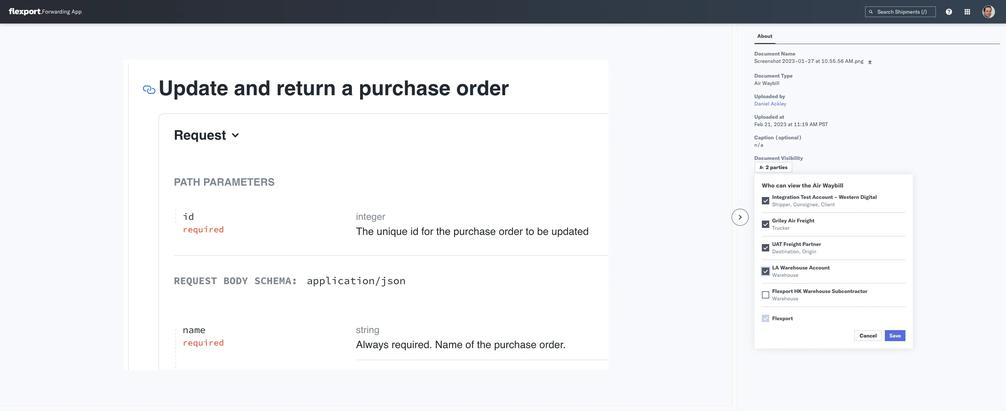 Task type: locate. For each thing, give the bounding box(es) containing it.
2 flexport from the top
[[772, 316, 793, 322]]

uploaded inside uploaded at feb 21, 2023 at 11:19 am pst
[[755, 114, 778, 120]]

27
[[808, 58, 814, 64]]

flexport for flexport hk warehouse subcontractor warehouse
[[772, 288, 793, 295]]

freight up destination, at the right bottom of the page
[[784, 241, 801, 248]]

am
[[810, 121, 818, 128]]

uploaded inside uploaded by daniel ackley
[[755, 93, 778, 100]]

0 vertical spatial account
[[813, 194, 833, 201]]

account
[[813, 194, 833, 201], [809, 265, 830, 271]]

account inside the la warehouse account warehouse
[[809, 265, 830, 271]]

forwarding
[[42, 8, 70, 15]]

warehouse down la
[[772, 272, 799, 279]]

can
[[776, 182, 787, 189]]

la warehouse account warehouse
[[772, 265, 830, 279]]

caption (optional) n/a
[[755, 134, 802, 148]]

uploaded by daniel ackley
[[755, 93, 787, 107]]

flexport for flexport
[[772, 316, 793, 322]]

0 horizontal spatial waybill
[[763, 80, 780, 87]]

10.55.56
[[822, 58, 844, 64]]

at right the '2023'
[[788, 121, 793, 128]]

1 vertical spatial document
[[755, 73, 780, 79]]

am.png
[[845, 58, 864, 64]]

uat
[[772, 241, 782, 248]]

air up daniel
[[755, 80, 761, 87]]

flexport
[[772, 288, 793, 295], [772, 316, 793, 322]]

1 document from the top
[[755, 50, 780, 57]]

at
[[816, 58, 820, 64], [779, 114, 784, 120], [788, 121, 793, 128]]

0 vertical spatial uploaded
[[755, 93, 778, 100]]

0 vertical spatial waybill
[[763, 80, 780, 87]]

1 flexport from the top
[[772, 288, 793, 295]]

account up client
[[813, 194, 833, 201]]

3 document from the top
[[755, 155, 780, 162]]

2023
[[774, 121, 787, 128]]

1 uploaded from the top
[[755, 93, 778, 100]]

1 vertical spatial air
[[813, 182, 821, 189]]

document visibility
[[755, 155, 803, 162]]

uploaded for daniel
[[755, 93, 778, 100]]

flexport. image
[[9, 8, 42, 15]]

None checkbox
[[762, 221, 769, 228], [762, 245, 769, 252], [762, 292, 769, 299], [762, 221, 769, 228], [762, 245, 769, 252], [762, 292, 769, 299]]

2 document from the top
[[755, 73, 780, 79]]

at right 27
[[816, 58, 820, 64]]

freight down consignee,
[[797, 218, 815, 224]]

0 horizontal spatial air
[[755, 80, 761, 87]]

document
[[755, 50, 780, 57], [755, 73, 780, 79], [755, 155, 780, 162]]

2 uploaded from the top
[[755, 114, 778, 120]]

air right 'griley'
[[788, 218, 796, 224]]

uploaded up daniel
[[755, 93, 778, 100]]

document up screenshot
[[755, 50, 780, 57]]

caption
[[755, 134, 774, 141]]

1 horizontal spatial waybill
[[823, 182, 844, 189]]

uat freight partner destination, origin
[[772, 241, 821, 255]]

consignee,
[[793, 201, 820, 208]]

2 vertical spatial document
[[755, 155, 780, 162]]

0 vertical spatial document
[[755, 50, 780, 57]]

1 horizontal spatial at
[[788, 121, 793, 128]]

freight inside 'uat freight partner destination, origin'
[[784, 241, 801, 248]]

at up the '2023'
[[779, 114, 784, 120]]

n/a
[[755, 142, 764, 148]]

warehouse
[[780, 265, 808, 271], [772, 272, 799, 279], [803, 288, 831, 295], [772, 296, 799, 302]]

air
[[755, 80, 761, 87], [813, 182, 821, 189], [788, 218, 796, 224]]

document inside "document type air waybill"
[[755, 73, 780, 79]]

0 vertical spatial flexport
[[772, 288, 793, 295]]

uploaded up 21,
[[755, 114, 778, 120]]

1 vertical spatial flexport
[[772, 316, 793, 322]]

shipper,
[[772, 201, 792, 208]]

uploaded at feb 21, 2023 at 11:19 am pst
[[755, 114, 828, 128]]

pst
[[819, 121, 828, 128]]

air right the the
[[813, 182, 821, 189]]

freight inside griley air freight trucker
[[797, 218, 815, 224]]

cancel button
[[855, 331, 882, 342]]

the
[[802, 182, 811, 189]]

0 vertical spatial at
[[816, 58, 820, 64]]

0 vertical spatial freight
[[797, 218, 815, 224]]

2 horizontal spatial air
[[813, 182, 821, 189]]

feb
[[755, 121, 763, 128]]

None checkbox
[[762, 197, 769, 205], [762, 268, 769, 276], [762, 315, 769, 323], [762, 197, 769, 205], [762, 268, 769, 276], [762, 315, 769, 323]]

account for warehouse
[[809, 265, 830, 271]]

uploaded
[[755, 93, 778, 100], [755, 114, 778, 120]]

2 vertical spatial air
[[788, 218, 796, 224]]

1 vertical spatial uploaded
[[755, 114, 778, 120]]

1 vertical spatial account
[[809, 265, 830, 271]]

1 horizontal spatial air
[[788, 218, 796, 224]]

account inside integration test account - western digital shipper, consignee, client
[[813, 194, 833, 201]]

1 vertical spatial freight
[[784, 241, 801, 248]]

client
[[821, 201, 835, 208]]

document up 2
[[755, 155, 780, 162]]

waybill up -
[[823, 182, 844, 189]]

flexport inside flexport hk warehouse subcontractor warehouse
[[772, 288, 793, 295]]

uploaded for feb
[[755, 114, 778, 120]]

hk
[[794, 288, 802, 295]]

warehouse right hk
[[803, 288, 831, 295]]

1 vertical spatial at
[[779, 114, 784, 120]]

waybill up uploaded by daniel ackley
[[763, 80, 780, 87]]

1 vertical spatial waybill
[[823, 182, 844, 189]]

document down screenshot
[[755, 73, 780, 79]]

test
[[801, 194, 811, 201]]

0 vertical spatial air
[[755, 80, 761, 87]]

freight
[[797, 218, 815, 224], [784, 241, 801, 248]]

air inside griley air freight trucker
[[788, 218, 796, 224]]

waybill
[[763, 80, 780, 87], [823, 182, 844, 189]]

save
[[890, 333, 901, 340]]

2 parties
[[766, 164, 788, 171]]

integration
[[772, 194, 800, 201]]

account down origin
[[809, 265, 830, 271]]



Task type: vqa. For each thing, say whether or not it's contained in the screenshot.
(Loi)
no



Task type: describe. For each thing, give the bounding box(es) containing it.
document name
[[755, 50, 796, 57]]

2
[[766, 164, 769, 171]]

who can view the air waybill
[[762, 182, 844, 189]]

save button
[[885, 331, 906, 342]]

la
[[772, 265, 779, 271]]

01-
[[798, 58, 808, 64]]

2 vertical spatial at
[[788, 121, 793, 128]]

document type air waybill
[[755, 73, 793, 87]]

about
[[757, 33, 773, 39]]

parties
[[770, 164, 788, 171]]

griley
[[772, 218, 787, 224]]

destination,
[[772, 249, 801, 255]]

ackley
[[771, 101, 787, 107]]

2 parties button
[[755, 162, 793, 173]]

document for document type air waybill
[[755, 73, 780, 79]]

air waybill image
[[124, 59, 608, 370]]

name
[[781, 50, 796, 57]]

2 horizontal spatial at
[[816, 58, 820, 64]]

forwarding app link
[[9, 8, 82, 15]]

daniel
[[755, 101, 770, 107]]

11:19
[[794, 121, 808, 128]]

flexport hk warehouse subcontractor warehouse
[[772, 288, 868, 302]]

origin
[[802, 249, 817, 255]]

forwarding app
[[42, 8, 82, 15]]

document for document name
[[755, 50, 780, 57]]

visibility
[[781, 155, 803, 162]]

2023-
[[782, 58, 798, 64]]

app
[[72, 8, 82, 15]]

0 horizontal spatial at
[[779, 114, 784, 120]]

view
[[788, 182, 801, 189]]

partner
[[803, 241, 821, 248]]

warehouse down hk
[[772, 296, 799, 302]]

waybill inside "document type air waybill"
[[763, 80, 780, 87]]

integration test account - western digital shipper, consignee, client
[[772, 194, 877, 208]]

western
[[839, 194, 859, 201]]

(optional)
[[775, 134, 802, 141]]

-
[[835, 194, 838, 201]]

who
[[762, 182, 775, 189]]

griley air freight trucker
[[772, 218, 815, 232]]

by
[[779, 93, 785, 100]]

digital
[[861, 194, 877, 201]]

trucker
[[772, 225, 790, 232]]

account for test
[[813, 194, 833, 201]]

subcontractor
[[832, 288, 868, 295]]

warehouse down destination, at the right bottom of the page
[[780, 265, 808, 271]]

air inside "document type air waybill"
[[755, 80, 761, 87]]

cancel
[[860, 333, 877, 340]]

screenshot
[[755, 58, 781, 64]]

type
[[781, 73, 793, 79]]

Search Shipments (/) text field
[[865, 6, 936, 17]]

21,
[[765, 121, 773, 128]]

screenshot 2023-01-27 at 10.55.56 am.png
[[755, 58, 864, 64]]

document for document visibility
[[755, 155, 780, 162]]

about button
[[755, 29, 776, 44]]



